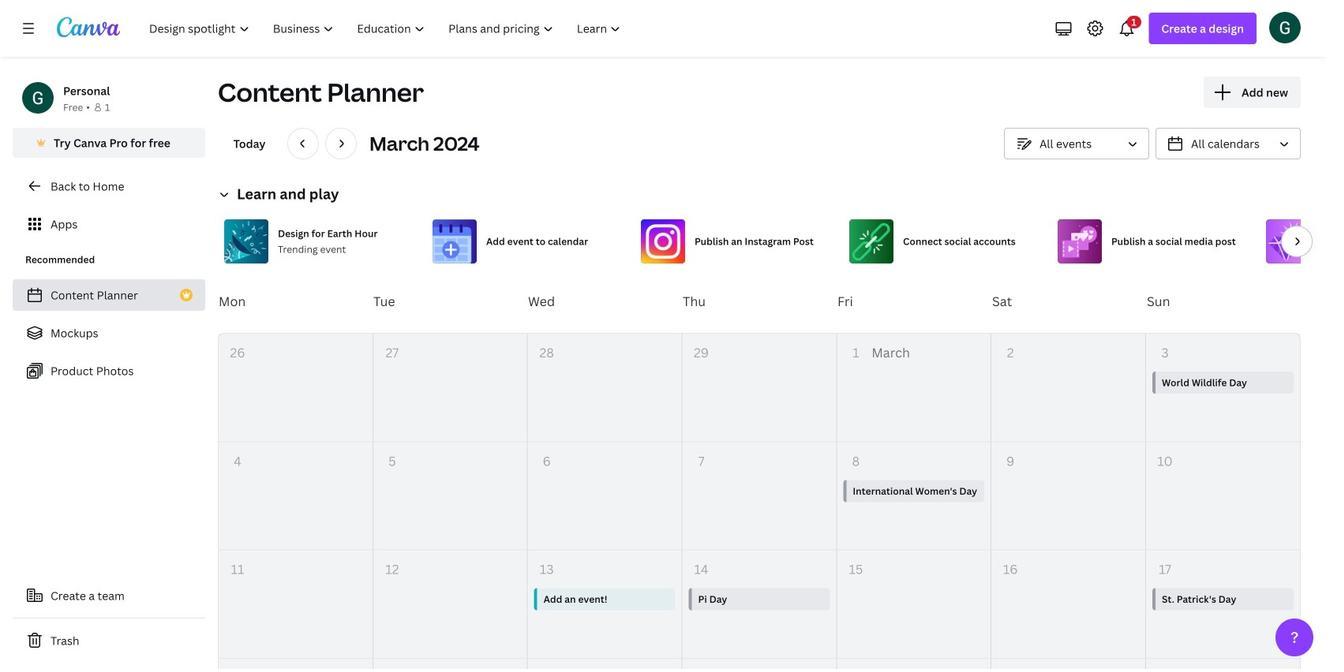 Task type: locate. For each thing, give the bounding box(es) containing it.
greg robinson image
[[1269, 12, 1301, 43]]

list
[[13, 279, 205, 387]]

friday column header
[[837, 270, 992, 333]]

tuesday column header
[[373, 270, 527, 333]]

monday column header
[[218, 270, 373, 333]]

row
[[218, 270, 1301, 333], [219, 334, 1300, 442], [219, 442, 1300, 551], [219, 551, 1300, 659], [219, 659, 1300, 669]]



Task type: describe. For each thing, give the bounding box(es) containing it.
saturday column header
[[992, 270, 1146, 333]]

sunday column header
[[1146, 270, 1301, 333]]

thursday column header
[[682, 270, 837, 333]]

top level navigation element
[[139, 13, 634, 44]]

wednesday column header
[[527, 270, 682, 333]]



Task type: vqa. For each thing, say whether or not it's contained in the screenshot.
Greg Robinson image
yes



